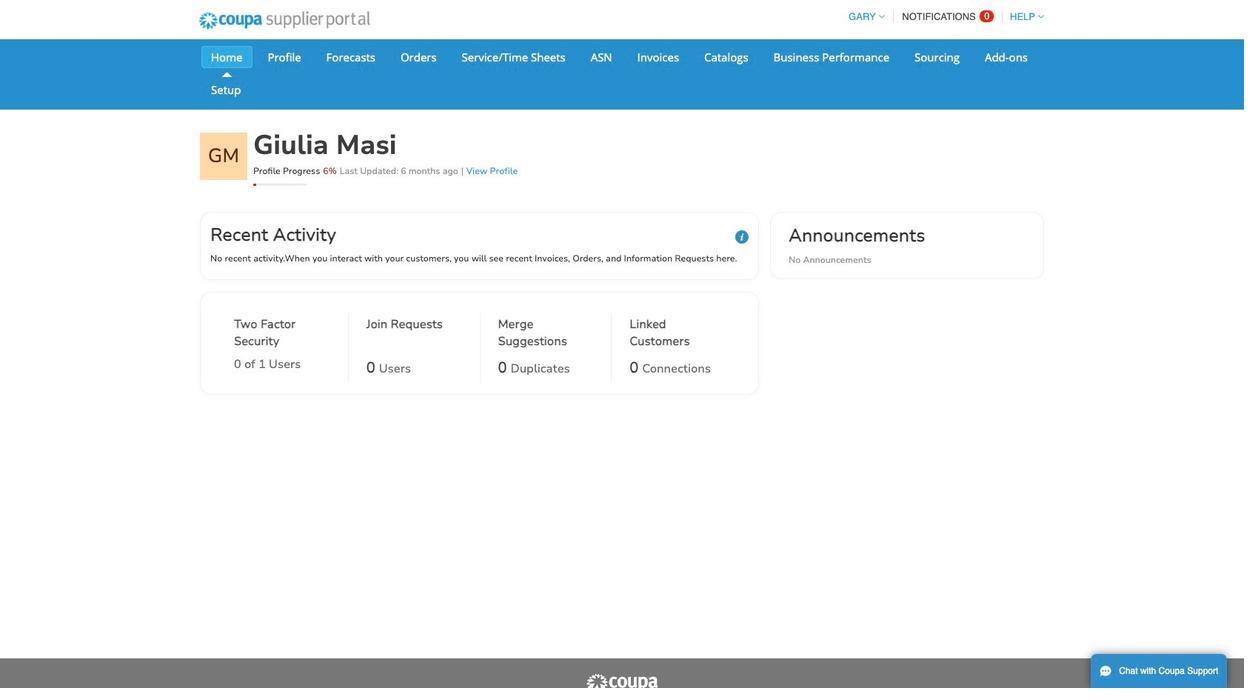 Task type: describe. For each thing, give the bounding box(es) containing it.
1 vertical spatial coupa supplier portal image
[[585, 674, 660, 688]]



Task type: locate. For each thing, give the bounding box(es) containing it.
1 horizontal spatial coupa supplier portal image
[[585, 674, 660, 688]]

additional information image
[[736, 230, 749, 244]]

0 horizontal spatial coupa supplier portal image
[[189, 2, 380, 39]]

navigation
[[843, 2, 1045, 31]]

0 vertical spatial coupa supplier portal image
[[189, 2, 380, 39]]

gm image
[[200, 133, 248, 180]]

coupa supplier portal image
[[189, 2, 380, 39], [585, 674, 660, 688]]



Task type: vqa. For each thing, say whether or not it's contained in the screenshot.
Coupa Supplier Portal Image to the right
yes



